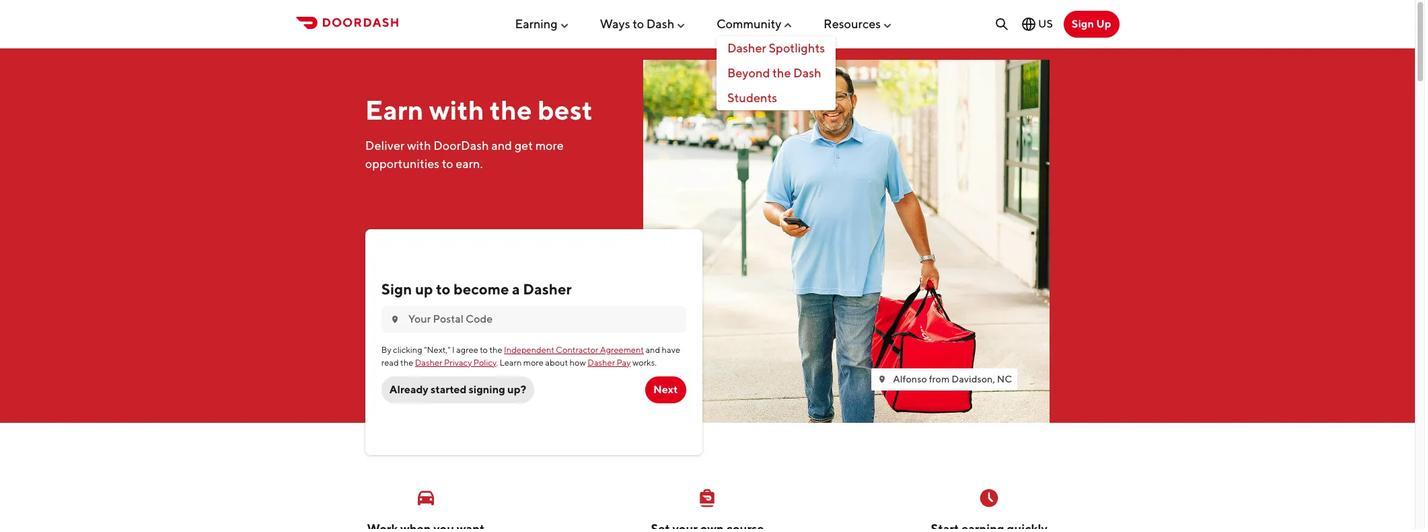 Task type: locate. For each thing, give the bounding box(es) containing it.
clicking
[[393, 345, 422, 355]]

already
[[390, 384, 429, 396]]

1 horizontal spatial location pin image
[[877, 374, 888, 385]]

1 vertical spatial dash
[[794, 66, 822, 80]]

policy
[[474, 358, 496, 368]]

dash
[[647, 17, 675, 31], [794, 66, 822, 80]]

1 horizontal spatial dash
[[794, 66, 822, 80]]

community link
[[717, 11, 794, 36]]

1 horizontal spatial sign
[[1072, 18, 1094, 30]]

earn
[[365, 94, 424, 126]]

nc
[[997, 374, 1012, 385]]

0 horizontal spatial sign
[[382, 281, 412, 298]]

next button
[[645, 377, 686, 404]]

about
[[545, 358, 568, 368]]

read
[[382, 358, 399, 368]]

dasher down '"next,"'
[[415, 358, 443, 368]]

earn.
[[456, 157, 483, 171]]

dasher left pay
[[588, 358, 615, 368]]

spotlights
[[769, 41, 825, 55]]

and inside and have read the
[[646, 345, 660, 355]]

1 vertical spatial sign
[[382, 281, 412, 298]]

dash down spotlights
[[794, 66, 822, 80]]

dasher
[[728, 41, 767, 55], [523, 281, 572, 298], [415, 358, 443, 368], [588, 358, 615, 368]]

dash right ways at the top of page
[[647, 17, 675, 31]]

more
[[536, 138, 564, 153], [524, 358, 544, 368]]

and inside deliver with doordash and get more opportunities to earn.
[[491, 138, 512, 153]]

0 vertical spatial and
[[491, 138, 512, 153]]

to left earn.
[[442, 157, 453, 171]]

with for doordash
[[407, 138, 431, 153]]

already started signing up? button
[[382, 377, 535, 404]]

pay
[[617, 358, 631, 368]]

by clicking "next," i agree to the independent contractor agreement
[[382, 345, 644, 355]]

dasher spotlights
[[728, 41, 825, 55]]

"next,"
[[424, 345, 451, 355]]

independent contractor agreement link
[[504, 345, 644, 355]]

become
[[454, 281, 509, 298]]

time fill image
[[979, 488, 1000, 509]]

sign for sign up to become a dasher
[[382, 281, 412, 298]]

1 horizontal spatial and
[[646, 345, 660, 355]]

the
[[773, 66, 791, 80], [490, 94, 532, 126], [490, 345, 503, 355], [401, 358, 413, 368]]

resources link
[[824, 11, 893, 36]]

more inside deliver with doordash and get more opportunities to earn.
[[536, 138, 564, 153]]

sign
[[1072, 18, 1094, 30], [382, 281, 412, 298]]

0 horizontal spatial location pin image
[[390, 314, 400, 325]]

next
[[653, 384, 678, 396]]

with up doordash
[[429, 94, 484, 126]]

the up get
[[490, 94, 532, 126]]

earn with the best
[[365, 94, 593, 126]]

dasher pay link
[[588, 358, 631, 368]]

to right ways at the top of page
[[633, 17, 644, 31]]

with up opportunities
[[407, 138, 431, 153]]

to
[[633, 17, 644, 31], [442, 157, 453, 171], [436, 281, 451, 298], [480, 345, 488, 355]]

i
[[452, 345, 455, 355]]

more down independent
[[524, 358, 544, 368]]

0 vertical spatial with
[[429, 94, 484, 126]]

more for learn
[[524, 358, 544, 368]]

1 vertical spatial more
[[524, 358, 544, 368]]

1 vertical spatial and
[[646, 345, 660, 355]]

order hotbag fill image
[[697, 488, 719, 509]]

location pin image
[[390, 314, 400, 325], [877, 374, 888, 385]]

with inside deliver with doordash and get more opportunities to earn.
[[407, 138, 431, 153]]

1 vertical spatial location pin image
[[877, 374, 888, 385]]

0 vertical spatial dash
[[647, 17, 675, 31]]

1 vertical spatial with
[[407, 138, 431, 153]]

the down clicking
[[401, 358, 413, 368]]

earning
[[515, 17, 558, 31]]

and up works.
[[646, 345, 660, 355]]

sign inside button
[[1072, 18, 1094, 30]]

and left get
[[491, 138, 512, 153]]

up
[[1097, 18, 1112, 30]]

location pin image left alfonso
[[877, 374, 888, 385]]

works.
[[633, 358, 657, 368]]

signing
[[469, 384, 505, 396]]

contractor
[[556, 345, 599, 355]]

sign up to become a dasher
[[382, 281, 572, 298]]

location pin image up by
[[390, 314, 400, 325]]

0 horizontal spatial and
[[491, 138, 512, 153]]

dasher up your postal code text box at the bottom left of page
[[523, 281, 572, 298]]

0 vertical spatial sign
[[1072, 18, 1094, 30]]

with
[[429, 94, 484, 126], [407, 138, 431, 153]]

more right get
[[536, 138, 564, 153]]

ways to dash
[[600, 17, 675, 31]]

learn
[[500, 358, 522, 368]]

0 vertical spatial more
[[536, 138, 564, 153]]

dasher privacy policy link
[[415, 358, 496, 368]]

by
[[382, 345, 392, 355]]

dash for ways to dash
[[647, 17, 675, 31]]

and
[[491, 138, 512, 153], [646, 345, 660, 355]]

beyond the dash
[[728, 66, 822, 80]]

0 horizontal spatial dash
[[647, 17, 675, 31]]

a
[[512, 281, 520, 298]]

us
[[1039, 18, 1053, 30]]



Task type: vqa. For each thing, say whether or not it's contained in the screenshot.
claims
no



Task type: describe. For each thing, give the bounding box(es) containing it.
beyond
[[728, 66, 770, 80]]

Your Postal Code text field
[[408, 312, 678, 327]]

community
[[717, 17, 782, 31]]

davidson,
[[952, 374, 995, 385]]

vehicle car image
[[415, 488, 437, 509]]

with for the
[[429, 94, 484, 126]]

to right up
[[436, 281, 451, 298]]

ways to dash link
[[600, 11, 687, 36]]

sign up
[[1072, 18, 1112, 30]]

alfonso from davidson, nc image
[[644, 60, 1050, 423]]

already started signing up?
[[390, 384, 527, 396]]

have
[[662, 345, 681, 355]]

privacy
[[444, 358, 472, 368]]

the down dasher spotlights link at the top right
[[773, 66, 791, 80]]

started
[[431, 384, 467, 396]]

more for get
[[536, 138, 564, 153]]

students link
[[717, 86, 836, 111]]

0 vertical spatial location pin image
[[390, 314, 400, 325]]

from
[[929, 374, 950, 385]]

sign for sign up
[[1072, 18, 1094, 30]]

students
[[728, 91, 777, 105]]

dasher up 'beyond'
[[728, 41, 767, 55]]

ways
[[600, 17, 630, 31]]

how
[[570, 358, 586, 368]]

globe line image
[[1021, 16, 1037, 32]]

deliver
[[365, 138, 405, 153]]

get
[[515, 138, 533, 153]]

alfonso from davidson, nc
[[893, 374, 1012, 385]]

independent
[[504, 345, 555, 355]]

doordash
[[434, 138, 489, 153]]

deliver with doordash and get more opportunities to earn.
[[365, 138, 564, 171]]

up?
[[508, 384, 527, 396]]

dasher spotlights link
[[717, 37, 836, 61]]

alfonso
[[893, 374, 927, 385]]

beyond the dash link
[[717, 61, 836, 86]]

to inside deliver with doordash and get more opportunities to earn.
[[442, 157, 453, 171]]

the up .
[[490, 345, 503, 355]]

the inside and have read the
[[401, 358, 413, 368]]

agreement
[[600, 345, 644, 355]]

sign up button
[[1064, 11, 1120, 38]]

.
[[496, 358, 498, 368]]

agree
[[456, 345, 478, 355]]

best
[[538, 94, 593, 126]]

to up policy
[[480, 345, 488, 355]]

earning link
[[515, 11, 570, 36]]

dasher privacy policy . learn more about how dasher pay works.
[[415, 358, 657, 368]]

dash for beyond the dash
[[794, 66, 822, 80]]

to inside ways to dash link
[[633, 17, 644, 31]]

up
[[415, 281, 433, 298]]

resources
[[824, 17, 881, 31]]

opportunities
[[365, 157, 440, 171]]

and have read the
[[382, 345, 681, 368]]



